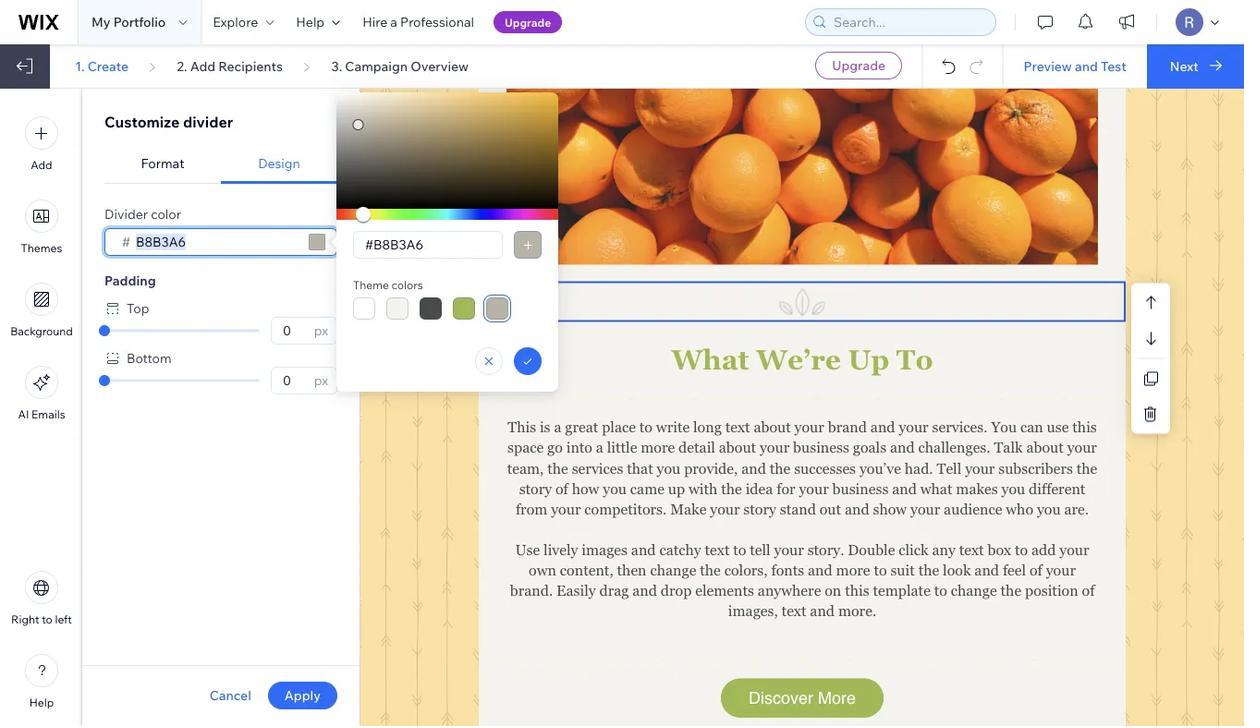 Task type: vqa. For each thing, say whether or not it's contained in the screenshot.
edit for third PREVIEW link from the bottom
no



Task type: describe. For each thing, give the bounding box(es) containing it.
use
[[1047, 420, 1070, 436]]

images,
[[729, 603, 778, 620]]

recipients
[[219, 58, 283, 74]]

background button
[[10, 283, 73, 338]]

No fill field
[[360, 232, 497, 258]]

text inside this is a great place to write long text about your brand and your services. you can use this space go into a little more detail about your business goals and challenges. talk about your team, the services that you provide, and the successes you've had. tell your subscribers the story of how you came up with the idea for your business and what makes you different from your competitors. make your story stand out and show your audience who you are.
[[726, 420, 751, 436]]

test
[[1101, 58, 1127, 74]]

feel
[[1003, 562, 1027, 579]]

your down what
[[911, 501, 941, 518]]

services
[[572, 460, 624, 477]]

successes
[[795, 460, 856, 477]]

0 vertical spatial story
[[519, 481, 552, 497]]

what
[[672, 344, 750, 376]]

tab list containing format
[[105, 144, 338, 184]]

design button
[[221, 144, 338, 184]]

your up position
[[1047, 562, 1076, 579]]

2.
[[177, 58, 187, 74]]

preview and test
[[1024, 58, 1127, 74]]

ai emails
[[18, 408, 65, 422]]

text up colors,
[[705, 542, 730, 559]]

apply
[[285, 688, 321, 704]]

then
[[617, 562, 647, 579]]

brand.
[[510, 583, 553, 599]]

themes button
[[21, 200, 62, 255]]

right to left button
[[11, 572, 72, 627]]

this is a great place to write long text about your brand and your services. you can use this space go into a little more detail about your business goals and challenges. talk about your team, the services that you provide, and the successes you've had. tell your subscribers the story of how you came up with the idea for your business and what makes you different from your competitors. make your story stand out and show your audience who you are.
[[507, 420, 1102, 518]]

discover more link
[[721, 679, 884, 718]]

2 horizontal spatial a
[[596, 440, 604, 457]]

the down the feel
[[1001, 583, 1022, 599]]

1 horizontal spatial upgrade button
[[816, 52, 903, 80]]

ai
[[18, 408, 29, 422]]

the up elements
[[700, 562, 721, 579]]

talk
[[995, 440, 1023, 457]]

2. add recipients link
[[177, 58, 283, 74]]

provide,
[[684, 460, 738, 477]]

who
[[1007, 501, 1034, 518]]

place
[[602, 420, 636, 436]]

and down 'on' at bottom
[[810, 603, 835, 620]]

content,
[[560, 562, 614, 579]]

more inside this is a great place to write long text about your brand and your services. you can use this space go into a little more detail about your business goals and challenges. talk about your team, the services that you provide, and the successes you've had. tell your subscribers the story of how you came up with the idea for your business and what makes you different from your competitors. make your story stand out and show your audience who you are.
[[641, 440, 675, 457]]

more.
[[839, 603, 877, 620]]

tell
[[937, 460, 962, 477]]

story.
[[808, 542, 845, 559]]

1 vertical spatial of
[[1030, 562, 1043, 579]]

0 vertical spatial upgrade button
[[494, 11, 562, 33]]

and up idea in the right of the page
[[742, 460, 767, 477]]

stand
[[780, 501, 817, 518]]

1. create
[[75, 58, 129, 74]]

you've
[[860, 460, 902, 477]]

write
[[656, 420, 690, 436]]

lively
[[544, 542, 578, 559]]

competitors.
[[585, 501, 667, 518]]

your up makes
[[966, 460, 995, 477]]

create
[[88, 58, 129, 74]]

to inside button
[[42, 613, 53, 627]]

into
[[567, 440, 593, 457]]

cancel
[[210, 688, 251, 704]]

1 horizontal spatial upgrade
[[833, 57, 886, 74]]

3. campaign overview link
[[331, 58, 469, 74]]

of inside this is a great place to write long text about your brand and your services. you can use this space go into a little more detail about your business goals and challenges. talk about your team, the services that you provide, and the successes you've had. tell your subscribers the story of how you came up with the idea for your business and what makes you different from your competitors. make your story stand out and show your audience who you are.
[[556, 481, 569, 497]]

and up had.
[[891, 440, 915, 457]]

how
[[572, 481, 600, 497]]

to
[[897, 344, 934, 376]]

any
[[933, 542, 956, 559]]

idea
[[746, 481, 773, 497]]

the down go
[[548, 460, 569, 477]]

your up fonts
[[775, 542, 804, 559]]

padding
[[105, 273, 156, 289]]

and up "then"
[[631, 542, 656, 559]]

px for top
[[314, 323, 328, 339]]

and down box
[[975, 562, 1000, 579]]

top
[[127, 301, 149, 317]]

0 vertical spatial business
[[794, 440, 850, 457]]

position
[[1026, 583, 1079, 599]]

you up the who
[[1002, 481, 1026, 497]]

had.
[[905, 460, 934, 477]]

fonts
[[772, 562, 805, 579]]

out
[[820, 501, 842, 518]]

the up for
[[770, 460, 791, 477]]

and right out
[[845, 501, 870, 518]]

template
[[873, 583, 931, 599]]

overview
[[411, 58, 469, 74]]

the left idea in the right of the page
[[722, 481, 742, 497]]

discover more
[[749, 689, 856, 708]]

use lively images and catchy text to tell your story. double click any text box to add your own content, then change the colors, fonts and more to suit the look and feel of your brand. easily drag and drop elements anywhere on this template to change the position of images, text and more.
[[510, 542, 1099, 620]]

easily
[[557, 583, 596, 599]]

1 horizontal spatial add
[[190, 58, 216, 74]]

explore
[[213, 14, 258, 30]]

you down different
[[1038, 501, 1061, 518]]

my
[[92, 14, 111, 30]]

0 horizontal spatial change
[[651, 562, 697, 579]]

hire a professional link
[[352, 0, 485, 44]]

1.
[[75, 58, 85, 74]]

theme colors
[[353, 278, 423, 292]]

from
[[516, 501, 548, 518]]

subscribers
[[999, 460, 1074, 477]]

right
[[11, 613, 39, 627]]

is
[[540, 420, 551, 436]]

1. create link
[[75, 58, 129, 74]]

images
[[582, 542, 628, 559]]

you up competitors.
[[603, 481, 627, 497]]

double
[[848, 542, 896, 559]]

are.
[[1065, 501, 1090, 518]]

your down with
[[711, 501, 740, 518]]

text down "anywhere"
[[782, 603, 807, 620]]

to up the feel
[[1015, 542, 1029, 559]]

hire
[[363, 14, 388, 30]]

px for bottom
[[314, 373, 328, 389]]

add button
[[25, 117, 58, 172]]

that
[[627, 460, 654, 477]]

brand
[[828, 420, 867, 436]]

more inside use lively images and catchy text to tell your story. double click any text box to add your own content, then change the colors, fonts and more to suit the look and feel of your brand. easily drag and drop elements anywhere on this template to change the position of images, text and more.
[[837, 562, 871, 579]]

show
[[874, 501, 907, 518]]

own
[[529, 562, 557, 579]]

theme
[[353, 278, 389, 292]]

for
[[777, 481, 796, 497]]

left
[[55, 613, 72, 627]]

your down successes
[[799, 481, 829, 497]]



Task type: locate. For each thing, give the bounding box(es) containing it.
and down had.
[[893, 481, 917, 497]]

1 vertical spatial this
[[845, 583, 870, 599]]

a right is
[[554, 420, 562, 436]]

change
[[651, 562, 697, 579], [951, 583, 998, 599]]

0 vertical spatial this
[[1073, 420, 1098, 436]]

long
[[694, 420, 722, 436]]

1 vertical spatial a
[[554, 420, 562, 436]]

drop
[[661, 583, 692, 599]]

use
[[516, 542, 540, 559]]

my portfolio
[[92, 14, 166, 30]]

help left hire
[[296, 14, 325, 30]]

add inside button
[[31, 158, 52, 172]]

makes
[[957, 481, 999, 497]]

upgrade down "search..." 'field'
[[833, 57, 886, 74]]

professional
[[401, 14, 474, 30]]

your up for
[[760, 440, 790, 457]]

this up more.
[[845, 583, 870, 599]]

add up themes button
[[31, 158, 52, 172]]

upgrade button down "search..." 'field'
[[816, 52, 903, 80]]

1 vertical spatial more
[[837, 562, 871, 579]]

to down look
[[935, 583, 948, 599]]

0 vertical spatial px
[[314, 323, 328, 339]]

1 vertical spatial upgrade
[[833, 57, 886, 74]]

1 horizontal spatial a
[[554, 420, 562, 436]]

0 horizontal spatial story
[[519, 481, 552, 497]]

your down use
[[1068, 440, 1098, 457]]

add right the 2. on the top left of page
[[190, 58, 216, 74]]

business
[[794, 440, 850, 457], [833, 481, 889, 497]]

business up successes
[[794, 440, 850, 457]]

challenges.
[[919, 440, 991, 457]]

help button down right to left
[[25, 655, 58, 710]]

and down the story.
[[808, 562, 833, 579]]

tell
[[750, 542, 771, 559]]

a right hire
[[391, 14, 398, 30]]

about up idea in the right of the page
[[754, 420, 791, 436]]

a right into
[[596, 440, 604, 457]]

1 horizontal spatial story
[[744, 501, 777, 518]]

make
[[671, 501, 707, 518]]

0 vertical spatial more
[[641, 440, 675, 457]]

0 vertical spatial add
[[190, 58, 216, 74]]

about up subscribers
[[1027, 440, 1064, 457]]

right to left
[[11, 613, 72, 627]]

0 vertical spatial a
[[391, 14, 398, 30]]

1 vertical spatial help
[[29, 696, 54, 710]]

1 vertical spatial help button
[[25, 655, 58, 710]]

1 horizontal spatial more
[[837, 562, 871, 579]]

to inside this is a great place to write long text about your brand and your services. you can use this space go into a little more detail about your business goals and challenges. talk about your team, the services that you provide, and the successes you've had. tell your subscribers the story of how you came up with the idea for your business and what makes you different from your competitors. make your story stand out and show your audience who you are.
[[640, 420, 653, 436]]

what we're up to
[[672, 344, 934, 376]]

this inside use lively images and catchy text to tell your story. double click any text box to add your own content, then change the colors, fonts and more to suit the look and feel of your brand. easily drag and drop elements anywhere on this template to change the position of images, text and more.
[[845, 583, 870, 599]]

1 horizontal spatial help button
[[285, 0, 352, 44]]

1 vertical spatial upgrade button
[[816, 52, 903, 80]]

#
[[122, 234, 130, 250]]

this
[[508, 420, 536, 436]]

portfolio
[[113, 14, 166, 30]]

add
[[190, 58, 216, 74], [31, 158, 52, 172]]

about
[[754, 420, 791, 436], [719, 440, 757, 457], [1027, 440, 1064, 457]]

1 horizontal spatial change
[[951, 583, 998, 599]]

of left how
[[556, 481, 569, 497]]

different
[[1029, 481, 1086, 497]]

px
[[314, 323, 328, 339], [314, 373, 328, 389]]

0 horizontal spatial more
[[641, 440, 675, 457]]

services.
[[933, 420, 988, 436]]

2 vertical spatial a
[[596, 440, 604, 457]]

next button
[[1148, 44, 1245, 89]]

design
[[258, 155, 300, 172]]

space
[[508, 440, 544, 457]]

2. add recipients
[[177, 58, 283, 74]]

None text field
[[277, 318, 309, 344]]

0 horizontal spatial this
[[845, 583, 870, 599]]

1 horizontal spatial of
[[1030, 562, 1043, 579]]

upgrade right professional
[[505, 15, 551, 29]]

None text field
[[277, 368, 309, 394]]

tab list
[[105, 144, 338, 184]]

color
[[151, 206, 181, 222]]

2 px from the top
[[314, 373, 328, 389]]

hire a professional
[[363, 14, 474, 30]]

next
[[1171, 58, 1199, 74]]

more down 'double'
[[837, 562, 871, 579]]

story down idea in the right of the page
[[744, 501, 777, 518]]

to left write
[[640, 420, 653, 436]]

to
[[640, 420, 653, 436], [734, 542, 747, 559], [1015, 542, 1029, 559], [874, 562, 887, 579], [935, 583, 948, 599], [42, 613, 53, 627]]

came
[[631, 481, 665, 497]]

text up look
[[960, 542, 985, 559]]

on
[[825, 583, 842, 599]]

1 horizontal spatial this
[[1073, 420, 1098, 436]]

story up from
[[519, 481, 552, 497]]

Search... field
[[829, 9, 991, 35]]

divider
[[183, 113, 233, 131]]

drag
[[600, 583, 629, 599]]

you
[[657, 460, 681, 477], [603, 481, 627, 497], [1002, 481, 1026, 497], [1038, 501, 1061, 518]]

story
[[519, 481, 552, 497], [744, 501, 777, 518]]

cancel button
[[210, 688, 251, 705]]

the down any
[[919, 562, 940, 579]]

go
[[548, 440, 563, 457]]

colors,
[[725, 562, 768, 579]]

upgrade
[[505, 15, 551, 29], [833, 57, 886, 74]]

and up goals
[[871, 420, 896, 436]]

0 horizontal spatial a
[[391, 14, 398, 30]]

0 vertical spatial upgrade
[[505, 15, 551, 29]]

0 horizontal spatial help button
[[25, 655, 58, 710]]

help down right to left
[[29, 696, 54, 710]]

change up drop
[[651, 562, 697, 579]]

1 vertical spatial px
[[314, 373, 328, 389]]

change down look
[[951, 583, 998, 599]]

a
[[391, 14, 398, 30], [554, 420, 562, 436], [596, 440, 604, 457]]

this inside this is a great place to write long text about your brand and your services. you can use this space go into a little more detail about your business goals and challenges. talk about your team, the services that you provide, and the successes you've had. tell your subscribers the story of how you came up with the idea for your business and what makes you different from your competitors. make your story stand out and show your audience who you are.
[[1073, 420, 1098, 436]]

about up provide, on the right
[[719, 440, 757, 457]]

of right position
[[1083, 583, 1095, 599]]

catchy
[[660, 542, 702, 559]]

2 vertical spatial of
[[1083, 583, 1095, 599]]

your left the "brand"
[[795, 420, 825, 436]]

look
[[943, 562, 972, 579]]

of right the feel
[[1030, 562, 1043, 579]]

more down write
[[641, 440, 675, 457]]

0 horizontal spatial upgrade button
[[494, 11, 562, 33]]

1 vertical spatial add
[[31, 158, 52, 172]]

discover
[[749, 689, 814, 708]]

1 vertical spatial story
[[744, 501, 777, 518]]

detail
[[679, 440, 716, 457]]

your down how
[[551, 501, 581, 518]]

upgrade button right professional
[[494, 11, 562, 33]]

format button
[[105, 144, 221, 184]]

you up up
[[657, 460, 681, 477]]

the up different
[[1077, 460, 1098, 477]]

team,
[[507, 460, 544, 477]]

your up had.
[[899, 420, 929, 436]]

0 horizontal spatial help
[[29, 696, 54, 710]]

can
[[1021, 420, 1044, 436]]

bottom
[[127, 351, 172, 367]]

None field
[[130, 229, 303, 255]]

divider
[[105, 206, 148, 222]]

help button up the 3.
[[285, 0, 352, 44]]

the
[[548, 460, 569, 477], [770, 460, 791, 477], [1077, 460, 1098, 477], [722, 481, 742, 497], [700, 562, 721, 579], [919, 562, 940, 579], [1001, 583, 1022, 599]]

0 vertical spatial help
[[296, 14, 325, 30]]

add
[[1032, 542, 1057, 559]]

1 vertical spatial business
[[833, 481, 889, 497]]

little
[[607, 440, 638, 457]]

this
[[1073, 420, 1098, 436], [845, 583, 870, 599]]

business down you've
[[833, 481, 889, 497]]

0 vertical spatial change
[[651, 562, 697, 579]]

and down "then"
[[633, 583, 658, 599]]

you
[[992, 420, 1017, 436]]

to down 'double'
[[874, 562, 887, 579]]

your
[[795, 420, 825, 436], [899, 420, 929, 436], [760, 440, 790, 457], [1068, 440, 1098, 457], [966, 460, 995, 477], [799, 481, 829, 497], [551, 501, 581, 518], [711, 501, 740, 518], [911, 501, 941, 518], [775, 542, 804, 559], [1060, 542, 1090, 559], [1047, 562, 1076, 579]]

this right use
[[1073, 420, 1098, 436]]

format
[[141, 155, 184, 172]]

1 vertical spatial change
[[951, 583, 998, 599]]

we're
[[757, 344, 842, 376]]

audience
[[944, 501, 1003, 518]]

text right "long"
[[726, 420, 751, 436]]

0 horizontal spatial add
[[31, 158, 52, 172]]

anywhere
[[758, 583, 822, 599]]

ai emails button
[[18, 366, 65, 422]]

to left tell
[[734, 542, 747, 559]]

your right add
[[1060, 542, 1090, 559]]

up
[[849, 344, 890, 376]]

0 vertical spatial help button
[[285, 0, 352, 44]]

1 px from the top
[[314, 323, 328, 339]]

text
[[726, 420, 751, 436], [705, 542, 730, 559], [960, 542, 985, 559], [782, 603, 807, 620]]

up
[[669, 481, 685, 497]]

0 horizontal spatial upgrade
[[505, 15, 551, 29]]

0 horizontal spatial of
[[556, 481, 569, 497]]

and left test
[[1076, 58, 1099, 74]]

3. campaign overview
[[331, 58, 469, 74]]

2 horizontal spatial of
[[1083, 583, 1095, 599]]

help button
[[285, 0, 352, 44], [25, 655, 58, 710]]

to left "left"
[[42, 613, 53, 627]]

with
[[689, 481, 718, 497]]

0 vertical spatial of
[[556, 481, 569, 497]]

1 horizontal spatial help
[[296, 14, 325, 30]]



